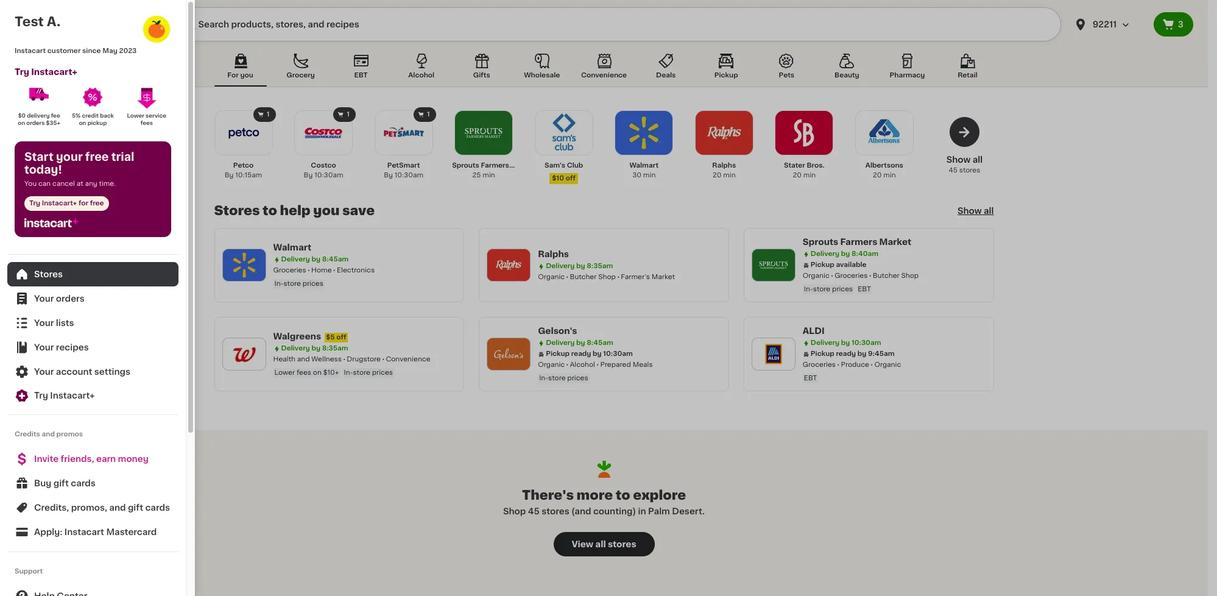 Task type: locate. For each thing, give the bounding box(es) containing it.
1 vertical spatial you
[[314, 204, 340, 217]]

by inside petco by 10:15am
[[225, 172, 234, 179]]

pickup down aldi
[[811, 351, 835, 357]]

1 horizontal spatial ralphs
[[713, 162, 737, 169]]

stores down counting)
[[608, 540, 637, 549]]

1 horizontal spatial ready
[[837, 351, 857, 357]]

min inside ralphs 20 min
[[724, 172, 736, 179]]

0 horizontal spatial fees
[[141, 120, 153, 126]]

convenience inside button
[[581, 72, 627, 79]]

shop categories tab list
[[214, 51, 995, 87]]

on down 5%
[[79, 120, 86, 126]]

off right $10
[[566, 175, 576, 182]]

2 ready from the left
[[837, 351, 857, 357]]

instacart down test
[[15, 48, 46, 54]]

delivery by 8:45am for gelson's
[[546, 340, 614, 346]]

45 up the show all popup button
[[949, 167, 958, 174]]

by inside costco by 10:30am
[[304, 172, 313, 179]]

ready
[[572, 351, 592, 357], [837, 351, 857, 357]]

1 vertical spatial off
[[337, 334, 347, 341]]

walmart for walmart
[[273, 243, 312, 252]]

ready for gelson's
[[572, 351, 592, 357]]

store down pickup available
[[814, 286, 831, 293]]

deals button
[[640, 51, 693, 87]]

0 horizontal spatial shop
[[503, 507, 526, 516]]

0 horizontal spatial 45
[[528, 507, 540, 516]]

0 vertical spatial in-store prices
[[275, 280, 324, 287]]

and inside stores to help you save tab panel
[[297, 356, 310, 363]]

delivery by 8:35am up organic butcher shop farmer's market
[[546, 263, 613, 269]]

alcohol inside stores to help you save tab panel
[[570, 361, 596, 368]]

pickup button
[[701, 51, 753, 87]]

in-store prices
[[275, 280, 324, 287], [540, 375, 589, 382]]

credits,
[[34, 504, 69, 512]]

organic
[[803, 272, 830, 279], [538, 274, 565, 280], [538, 361, 565, 368], [875, 361, 902, 368]]

stores up your orders
[[34, 270, 63, 279]]

invite friends, earn money
[[34, 455, 149, 463]]

instacart inside the apply: instacart mastercard button
[[65, 528, 104, 536]]

45 inside show all 45 stores
[[949, 167, 958, 174]]

petco by 10:15am
[[225, 162, 262, 179]]

trial
[[111, 152, 134, 163]]

1 for costco by 10:30am
[[347, 111, 350, 118]]

sprouts up '25'
[[452, 162, 480, 169]]

your
[[34, 294, 54, 303], [34, 319, 54, 327], [34, 343, 54, 352], [34, 368, 54, 376]]

farmers up '25'
[[481, 162, 510, 169]]

fees inside lower service fees
[[141, 120, 153, 126]]

3 1 from the left
[[427, 111, 430, 118]]

2 1 from the left
[[347, 111, 350, 118]]

lower for lower service fees
[[127, 113, 144, 118]]

counting)
[[594, 507, 637, 516]]

cards inside buy gift cards link
[[71, 479, 96, 488]]

all inside show all 45 stores
[[973, 155, 983, 164]]

1 vertical spatial all
[[985, 207, 995, 215]]

prices down organic groceries butcher shop
[[833, 286, 854, 293]]

1 horizontal spatial 45
[[949, 167, 958, 174]]

your inside your lists link
[[34, 319, 54, 327]]

45 inside there's more to explore shop 45 stores (and counting) in palm desert.
[[528, 507, 540, 516]]

gift up mastercard at left bottom
[[128, 504, 143, 512]]

2 by from the left
[[304, 172, 313, 179]]

on inside $0 delivery fee on orders $35+
[[18, 120, 25, 126]]

test a. image
[[142, 15, 171, 44]]

aldi
[[803, 327, 825, 335]]

0 horizontal spatial stores
[[34, 270, 63, 279]]

0 horizontal spatial 8:35am
[[322, 345, 348, 352]]

walmart 30 min
[[630, 162, 659, 179]]

your lists
[[34, 319, 74, 327]]

show up the show all popup button
[[947, 155, 971, 164]]

1 min from the left
[[483, 172, 495, 179]]

lower left service
[[127, 113, 144, 118]]

lower inside lower service fees
[[127, 113, 144, 118]]

delivery by 8:35am for butcher
[[546, 263, 613, 269]]

off inside walgreens $5 off
[[337, 334, 347, 341]]

0 vertical spatial delivery by 8:35am
[[546, 263, 613, 269]]

sprouts inside the sprouts farmers market 25 min
[[452, 162, 480, 169]]

in-store prices down organic alcohol prepared meals
[[540, 375, 589, 382]]

all inside button
[[596, 540, 606, 549]]

30
[[633, 172, 642, 179]]

farmers for sprouts farmers market
[[841, 238, 878, 246]]

1 for petsmart by 10:30am
[[427, 111, 430, 118]]

4 your from the top
[[34, 368, 54, 376]]

market left the sam's
[[511, 162, 535, 169]]

delivery for gelson's
[[546, 340, 575, 346]]

0 horizontal spatial lower
[[127, 113, 144, 118]]

instacart customer since may 2023
[[15, 48, 137, 54]]

for you button
[[214, 51, 267, 87]]

and right health on the left of the page
[[297, 356, 310, 363]]

groceries down the "available"
[[835, 272, 868, 279]]

by for pickup ready by 10:30am
[[577, 340, 586, 346]]

organic down gelson's
[[538, 361, 565, 368]]

delivery down gelson's
[[546, 340, 575, 346]]

pharmacy button
[[882, 51, 934, 87]]

20 inside stater bros. 20 min
[[793, 172, 802, 179]]

by up the "available"
[[842, 251, 851, 257]]

0 vertical spatial orders
[[26, 120, 45, 126]]

stores down 10:15am
[[214, 204, 260, 217]]

organic down pickup available
[[803, 272, 830, 279]]

try instacart+ down "customer"
[[15, 68, 77, 76]]

0 horizontal spatial by
[[225, 172, 234, 179]]

1 vertical spatial 45
[[528, 507, 540, 516]]

show for show all 45 stores
[[947, 155, 971, 164]]

delivery by 8:45am for walmart
[[281, 256, 349, 263]]

0 horizontal spatial delivery by 8:45am
[[281, 256, 349, 263]]

ebt down organic groceries butcher shop
[[858, 286, 872, 293]]

8:35am for shop
[[587, 263, 613, 269]]

by for drugstore
[[312, 345, 321, 352]]

2 horizontal spatial on
[[313, 369, 322, 376]]

instacart+ for you can cancel at any time.
[[42, 200, 77, 207]]

0 vertical spatial and
[[297, 356, 310, 363]]

1 horizontal spatial and
[[109, 504, 126, 512]]

orders inside $0 delivery fee on orders $35+
[[26, 120, 45, 126]]

pickup down delivery by 8:40am
[[811, 262, 835, 268]]

1 vertical spatial cards
[[145, 504, 170, 512]]

1 horizontal spatial 8:35am
[[587, 263, 613, 269]]

stores up the show all popup button
[[960, 167, 981, 174]]

you right help
[[314, 204, 340, 217]]

your left lists
[[34, 319, 54, 327]]

groceries down aldi
[[803, 361, 836, 368]]

2 horizontal spatial ebt
[[858, 286, 872, 293]]

and right credits at the left bottom of page
[[42, 431, 55, 438]]

1 vertical spatial lower
[[275, 369, 295, 376]]

45 down there's
[[528, 507, 540, 516]]

0 horizontal spatial alcohol
[[409, 72, 435, 79]]

$10
[[553, 175, 565, 182]]

1 horizontal spatial in-store prices
[[540, 375, 589, 382]]

0 vertical spatial delivery by 8:45am
[[281, 256, 349, 263]]

1 your from the top
[[34, 294, 54, 303]]

delivery down "walgreens"
[[281, 345, 310, 352]]

by down walgreens $5 off
[[312, 345, 321, 352]]

your inside your orders link
[[34, 294, 54, 303]]

invite
[[34, 455, 59, 463]]

cards down the friends,
[[71, 479, 96, 488]]

min inside albertsons 20 min
[[884, 172, 897, 179]]

20 inside albertsons 20 min
[[874, 172, 882, 179]]

more
[[577, 489, 613, 502]]

by for petco by 10:15am
[[225, 172, 234, 179]]

5 min from the left
[[884, 172, 897, 179]]

for you
[[227, 72, 253, 79]]

cards
[[71, 479, 96, 488], [145, 504, 170, 512]]

your inside your recipes link
[[34, 343, 54, 352]]

groceries produce organic
[[803, 361, 902, 368]]

1 vertical spatial and
[[42, 431, 55, 438]]

0 horizontal spatial ebt
[[355, 72, 368, 79]]

try down you
[[29, 200, 40, 207]]

to up counting)
[[616, 489, 631, 502]]

your for your account settings
[[34, 368, 54, 376]]

instacart+ down account
[[50, 391, 95, 400]]

there's more to explore shop 45 stores (and counting) in palm desert.
[[503, 489, 705, 516]]

3 button
[[1154, 12, 1194, 37]]

0 vertical spatial gift
[[54, 479, 69, 488]]

to inside tab panel
[[263, 204, 277, 217]]

fees down service
[[141, 120, 153, 126]]

organic for organic groceries butcher shop
[[803, 272, 830, 279]]

2 vertical spatial and
[[109, 504, 126, 512]]

cancel
[[52, 180, 75, 187]]

instacart+ down cancel
[[42, 200, 77, 207]]

and for health
[[297, 356, 310, 363]]

lower inside stores to help you save tab panel
[[275, 369, 295, 376]]

lower for lower fees on $10+ in-store prices
[[275, 369, 295, 376]]

your up your lists
[[34, 294, 54, 303]]

0 vertical spatial all
[[973, 155, 983, 164]]

earn
[[96, 455, 116, 463]]

0 vertical spatial ebt
[[355, 72, 368, 79]]

beauty button
[[821, 51, 874, 87]]

buy
[[34, 479, 51, 488]]

sprouts farmers market
[[803, 238, 912, 246]]

walmart
[[630, 162, 659, 169], [273, 243, 312, 252]]

stores to help you save tab panel
[[208, 106, 1001, 391]]

groceries
[[273, 267, 306, 274], [835, 272, 868, 279], [803, 361, 836, 368]]

by for costco by 10:30am
[[304, 172, 313, 179]]

2 horizontal spatial by
[[384, 172, 393, 179]]

off
[[566, 175, 576, 182], [337, 334, 347, 341]]

delivery by 10:30am
[[811, 340, 882, 346]]

prices down home at the top of the page
[[303, 280, 324, 287]]

save
[[343, 204, 375, 217]]

10:30am for costco by 10:30am
[[315, 172, 343, 179]]

20 inside ralphs 20 min
[[713, 172, 722, 179]]

1 horizontal spatial instacart
[[65, 528, 104, 536]]

by up home at the top of the page
[[312, 256, 321, 263]]

groceries home electronics
[[273, 267, 375, 274]]

alcohol left gifts
[[409, 72, 435, 79]]

delivery for walmart
[[281, 256, 310, 263]]

0 horizontal spatial ralphs
[[538, 250, 569, 258]]

0 vertical spatial farmers
[[481, 162, 510, 169]]

2 your from the top
[[34, 319, 54, 327]]

instacart down promos,
[[65, 528, 104, 536]]

stores for stores to help you save
[[214, 204, 260, 217]]

1 20 from the left
[[713, 172, 722, 179]]

2 20 from the left
[[793, 172, 802, 179]]

10:30am inside costco by 10:30am
[[315, 172, 343, 179]]

0 vertical spatial 8:45am
[[322, 256, 349, 263]]

3 min from the left
[[724, 172, 736, 179]]

butcher
[[873, 272, 900, 279], [570, 274, 597, 280]]

0 vertical spatial stores
[[214, 204, 260, 217]]

you right for
[[240, 72, 253, 79]]

1 horizontal spatial fees
[[297, 369, 312, 376]]

1 horizontal spatial market
[[652, 274, 676, 280]]

delivery by 8:45am
[[281, 256, 349, 263], [546, 340, 614, 346]]

0 horizontal spatial delivery by 8:35am
[[281, 345, 348, 352]]

5%
[[72, 113, 81, 118]]

0 horizontal spatial 1
[[267, 111, 270, 118]]

cards up mastercard at left bottom
[[145, 504, 170, 512]]

0 vertical spatial walmart
[[630, 162, 659, 169]]

1 horizontal spatial walmart
[[630, 162, 659, 169]]

all for show all 45 stores
[[973, 155, 983, 164]]

convenience inside stores to help you save tab panel
[[386, 356, 431, 363]]

farmers inside the sprouts farmers market 25 min
[[481, 162, 510, 169]]

pickup for gelson's
[[546, 351, 570, 357]]

ebt down groceries produce organic
[[805, 375, 818, 382]]

2 horizontal spatial and
[[297, 356, 310, 363]]

0 horizontal spatial gift
[[54, 479, 69, 488]]

stores down there's
[[542, 507, 570, 516]]

alcohol down pickup ready by 10:30am
[[570, 361, 596, 368]]

2 vertical spatial all
[[596, 540, 606, 549]]

1 horizontal spatial you
[[314, 204, 340, 217]]

1 vertical spatial show
[[958, 207, 982, 215]]

1 vertical spatial ebt
[[858, 286, 872, 293]]

groceries left home at the top of the page
[[273, 267, 306, 274]]

delivery
[[811, 251, 840, 257], [281, 256, 310, 263], [546, 263, 575, 269], [546, 340, 575, 346], [811, 340, 840, 346], [281, 345, 310, 352]]

by up pickup ready by 10:30am
[[577, 340, 586, 346]]

and up mastercard at left bottom
[[109, 504, 126, 512]]

lower down health on the left of the page
[[275, 369, 295, 376]]

your inside your account settings link
[[34, 368, 54, 376]]

all inside popup button
[[985, 207, 995, 215]]

pickup
[[88, 120, 107, 126]]

to left help
[[263, 204, 277, 217]]

sam's
[[545, 162, 566, 169]]

instacart
[[15, 48, 46, 54], [65, 528, 104, 536]]

8:45am up pickup ready by 10:30am
[[587, 340, 614, 346]]

min
[[483, 172, 495, 179], [644, 172, 656, 179], [724, 172, 736, 179], [804, 172, 816, 179], [884, 172, 897, 179]]

0 horizontal spatial cards
[[71, 479, 96, 488]]

view all stores
[[572, 540, 637, 549]]

free left trial
[[85, 152, 109, 163]]

1 horizontal spatial lower
[[275, 369, 295, 376]]

view all stores link
[[554, 532, 655, 557]]

0 vertical spatial free
[[85, 152, 109, 163]]

delivery up pickup available
[[811, 251, 840, 257]]

on inside stores to help you save tab panel
[[313, 369, 322, 376]]

try instacart+
[[15, 68, 77, 76], [34, 391, 95, 400]]

1 horizontal spatial to
[[616, 489, 631, 502]]

1 vertical spatial try
[[29, 200, 40, 207]]

1 horizontal spatial 1
[[347, 111, 350, 118]]

min inside the walmart 30 min
[[644, 172, 656, 179]]

credits, promos, and gift cards
[[34, 504, 170, 512]]

1 for petco by 10:15am
[[267, 111, 270, 118]]

$5
[[326, 334, 335, 341]]

off inside sam's club $10 off
[[566, 175, 576, 182]]

market
[[511, 162, 535, 169], [880, 238, 912, 246], [652, 274, 676, 280]]

all for view all stores
[[596, 540, 606, 549]]

available
[[837, 262, 867, 268]]

10:30am for delivery by 10:30am
[[852, 340, 882, 346]]

by inside the "petsmart by 10:30am"
[[384, 172, 393, 179]]

in- down gelson's
[[540, 375, 549, 382]]

show inside popup button
[[958, 207, 982, 215]]

min for albertsons 20 min
[[884, 172, 897, 179]]

1 vertical spatial 8:45am
[[587, 340, 614, 346]]

try up "$0"
[[15, 68, 29, 76]]

0 horizontal spatial ready
[[572, 351, 592, 357]]

20 for ralphs 20 min
[[713, 172, 722, 179]]

0 vertical spatial fees
[[141, 120, 153, 126]]

8:35am for wellness
[[322, 345, 348, 352]]

1 horizontal spatial sprouts
[[803, 238, 839, 246]]

market inside the sprouts farmers market 25 min
[[511, 162, 535, 169]]

1 horizontal spatial 20
[[793, 172, 802, 179]]

there's
[[522, 489, 574, 502]]

orders up lists
[[56, 294, 85, 303]]

pickup right deals
[[715, 72, 739, 79]]

organic for organic butcher shop farmer's market
[[538, 274, 565, 280]]

0 horizontal spatial 8:45am
[[322, 256, 349, 263]]

by down petco
[[225, 172, 234, 179]]

1 horizontal spatial off
[[566, 175, 576, 182]]

1 vertical spatial convenience
[[386, 356, 431, 363]]

pickup ready by 10:30am
[[546, 351, 633, 357]]

3 20 from the left
[[874, 172, 882, 179]]

your recipes
[[34, 343, 89, 352]]

0 horizontal spatial 20
[[713, 172, 722, 179]]

on for $0
[[18, 120, 25, 126]]

0 vertical spatial stores
[[960, 167, 981, 174]]

2 min from the left
[[644, 172, 656, 179]]

10:30am inside the "petsmart by 10:30am"
[[395, 172, 424, 179]]

1 vertical spatial alcohol
[[570, 361, 596, 368]]

off right the $5
[[337, 334, 347, 341]]

your orders
[[34, 294, 85, 303]]

1 vertical spatial sprouts
[[803, 238, 839, 246]]

2 horizontal spatial 20
[[874, 172, 882, 179]]

credits and promos element
[[7, 447, 179, 544]]

by for petsmart by 10:30am
[[384, 172, 393, 179]]

10:30am down costco
[[315, 172, 343, 179]]

by up pickup ready by 9:45am at the right bottom of the page
[[842, 340, 851, 346]]

1 vertical spatial stores
[[34, 270, 63, 279]]

3 by from the left
[[384, 172, 393, 179]]

stores
[[214, 204, 260, 217], [34, 270, 63, 279]]

to inside there's more to explore shop 45 stores (and counting) in palm desert.
[[616, 489, 631, 502]]

min for ralphs 20 min
[[724, 172, 736, 179]]

beauty
[[835, 72, 860, 79]]

1 1 from the left
[[267, 111, 270, 118]]

show inside show all 45 stores
[[947, 155, 971, 164]]

by up organic butcher shop farmer's market
[[577, 263, 586, 269]]

1 vertical spatial ralphs
[[538, 250, 569, 258]]

store
[[284, 280, 301, 287], [814, 286, 831, 293], [353, 369, 371, 376], [549, 375, 566, 382]]

organic up gelson's
[[538, 274, 565, 280]]

1 horizontal spatial delivery by 8:35am
[[546, 263, 613, 269]]

wellness
[[312, 356, 342, 363]]

walmart up 30
[[630, 162, 659, 169]]

stores inside tab panel
[[214, 204, 260, 217]]

1 vertical spatial delivery by 8:45am
[[546, 340, 614, 346]]

butcher down 8:40am
[[873, 272, 900, 279]]

10:30am up pickup ready by 9:45am at the right bottom of the page
[[852, 340, 882, 346]]

delivery by 8:45am up pickup ready by 10:30am
[[546, 340, 614, 346]]

pickup inside pickup button
[[715, 72, 739, 79]]

shop inside there's more to explore shop 45 stores (and counting) in palm desert.
[[503, 507, 526, 516]]

1 horizontal spatial convenience
[[581, 72, 627, 79]]

0 horizontal spatial on
[[18, 120, 25, 126]]

8:35am up organic butcher shop farmer's market
[[587, 263, 613, 269]]

0 vertical spatial 45
[[949, 167, 958, 174]]

1 horizontal spatial butcher
[[873, 272, 900, 279]]

organic groceries butcher shop
[[803, 272, 919, 279]]

your for your lists
[[34, 319, 54, 327]]

pickup for aldi
[[811, 351, 835, 357]]

1 horizontal spatial stores
[[608, 540, 637, 549]]

ready for aldi
[[837, 351, 857, 357]]

your down your recipes
[[34, 368, 54, 376]]

on inside 5% credit back on pickup
[[79, 120, 86, 126]]

in-store prices down home at the top of the page
[[275, 280, 324, 287]]

delivery by 8:35am down walgreens $5 off
[[281, 345, 348, 352]]

pickup for sprouts farmers market
[[811, 262, 835, 268]]

delivery for aldi
[[811, 340, 840, 346]]

$10+
[[323, 369, 339, 376]]

delivery for ralphs
[[546, 263, 575, 269]]

your
[[56, 152, 83, 163]]

in- down the groceries home electronics
[[275, 280, 284, 287]]

1 vertical spatial orders
[[56, 294, 85, 303]]

by for butcher shop
[[577, 263, 586, 269]]

ralphs
[[713, 162, 737, 169], [538, 250, 569, 258]]

3 your from the top
[[34, 343, 54, 352]]

stater bros. 20 min
[[785, 162, 825, 179]]

in-
[[275, 280, 284, 287], [805, 286, 814, 293], [344, 369, 353, 376], [540, 375, 549, 382]]

0 horizontal spatial to
[[263, 204, 277, 217]]

2 vertical spatial stores
[[608, 540, 637, 549]]

alcohol button
[[395, 51, 448, 87]]

1 ready from the left
[[572, 351, 592, 357]]

1 by from the left
[[225, 172, 234, 179]]

start your free trial today! you can cancel at any time.
[[24, 152, 134, 187]]

farmers up 8:40am
[[841, 238, 878, 246]]

on left $10+
[[313, 369, 322, 376]]

1 horizontal spatial ebt
[[805, 375, 818, 382]]

0 vertical spatial off
[[566, 175, 576, 182]]

1 horizontal spatial by
[[304, 172, 313, 179]]

ebt right grocery
[[355, 72, 368, 79]]

credit
[[82, 113, 99, 118]]

ready down delivery by 10:30am
[[837, 351, 857, 357]]

1 horizontal spatial cards
[[145, 504, 170, 512]]

try right try instacart+ 'icon' on the bottom of page
[[34, 391, 48, 400]]

albertsons 20 min
[[866, 162, 904, 179]]

prices
[[303, 280, 324, 287], [833, 286, 854, 293], [372, 369, 393, 376], [568, 375, 589, 382]]

by down costco
[[304, 172, 313, 179]]

walmart down stores to help you save
[[273, 243, 312, 252]]

groceries for home
[[273, 267, 306, 274]]

delivery down aldi
[[811, 340, 840, 346]]

0 horizontal spatial market
[[511, 162, 535, 169]]

test
[[15, 15, 44, 28]]

1 vertical spatial in-store prices
[[540, 375, 589, 382]]

ebt inside button
[[355, 72, 368, 79]]

1 vertical spatial walmart
[[273, 243, 312, 252]]

fees left $10+
[[297, 369, 312, 376]]

butcher left farmer's
[[570, 274, 597, 280]]

delivery up organic butcher shop farmer's market
[[546, 263, 575, 269]]

0 horizontal spatial instacart
[[15, 48, 46, 54]]

1 horizontal spatial gift
[[128, 504, 143, 512]]

10:30am down 'petsmart'
[[395, 172, 424, 179]]

instacart+ for instacart customer since may 2023
[[31, 68, 77, 76]]

palm
[[649, 507, 670, 516]]

try instacart+ link
[[7, 384, 179, 407]]

4 min from the left
[[804, 172, 816, 179]]

apply: instacart mastercard button
[[7, 520, 179, 544]]

8:45am up the groceries home electronics
[[322, 256, 349, 263]]

1 vertical spatial to
[[616, 489, 631, 502]]

1 horizontal spatial 8:45am
[[587, 340, 614, 346]]



Task type: vqa. For each thing, say whether or not it's contained in the screenshot.
'your'
yes



Task type: describe. For each thing, give the bounding box(es) containing it.
delivery by 8:40am
[[811, 251, 879, 257]]

1 vertical spatial free
[[90, 200, 104, 207]]

albertsons
[[866, 162, 904, 169]]

your for your recipes
[[34, 343, 54, 352]]

8:45am for gelson's
[[587, 340, 614, 346]]

cards inside "credits, promos, and gift cards" link
[[145, 504, 170, 512]]

account
[[56, 368, 92, 376]]

wholesale button
[[516, 51, 569, 87]]

instacart plus image
[[24, 218, 78, 227]]

fees inside stores to help you save tab panel
[[297, 369, 312, 376]]

store down drugstore
[[353, 369, 371, 376]]

time.
[[99, 180, 116, 187]]

sam's club $10 off
[[545, 162, 584, 182]]

stores inside button
[[608, 540, 637, 549]]

organic butcher shop farmer's market
[[538, 274, 676, 280]]

view
[[572, 540, 594, 549]]

show for show all
[[958, 207, 982, 215]]

any
[[85, 180, 97, 187]]

0 horizontal spatial butcher
[[570, 274, 597, 280]]

grocery button
[[275, 51, 327, 87]]

ralphs for ralphs
[[538, 250, 569, 258]]

grocery
[[287, 72, 315, 79]]

sprouts for sprouts farmers market
[[803, 238, 839, 246]]

buy gift cards
[[34, 479, 96, 488]]

lower fees on $10+ in-store prices
[[275, 369, 393, 376]]

2 horizontal spatial shop
[[902, 272, 919, 279]]

organic for organic alcohol prepared meals
[[538, 361, 565, 368]]

min inside stater bros. 20 min
[[804, 172, 816, 179]]

by for home
[[312, 256, 321, 263]]

delivery by 8:35am for and
[[281, 345, 348, 352]]

prepared
[[601, 361, 631, 368]]

may
[[103, 48, 118, 54]]

customer
[[47, 48, 81, 54]]

you inside stores to help you save tab panel
[[314, 204, 340, 217]]

10:30am for petsmart by 10:30am
[[395, 172, 424, 179]]

petsmart by 10:30am
[[384, 162, 424, 179]]

by up organic alcohol prepared meals
[[593, 351, 602, 357]]

farmers for sprouts farmers market 25 min
[[481, 162, 510, 169]]

you inside for you button
[[240, 72, 253, 79]]

invite friends, earn money link
[[7, 447, 179, 471]]

walgreens
[[273, 332, 321, 341]]

service
[[146, 113, 166, 118]]

instacart image
[[41, 17, 115, 32]]

20 for albertsons 20 min
[[874, 172, 882, 179]]

8:45am for walmart
[[322, 256, 349, 263]]

1 horizontal spatial shop
[[599, 274, 616, 280]]

store down pickup ready by 10:30am
[[549, 375, 566, 382]]

prices down drugstore
[[372, 369, 393, 376]]

delivery
[[27, 113, 50, 118]]

health
[[273, 356, 296, 363]]

on for 5%
[[79, 120, 86, 126]]

alcohol inside button
[[409, 72, 435, 79]]

ebt button
[[335, 51, 387, 87]]

support
[[15, 568, 43, 575]]

stores inside there's more to explore shop 45 stores (and counting) in palm desert.
[[542, 507, 570, 516]]

electronics
[[337, 267, 375, 274]]

test a.
[[15, 15, 61, 28]]

stores link
[[7, 262, 179, 287]]

organic down 9:45am
[[875, 361, 902, 368]]

prices down organic alcohol prepared meals
[[568, 375, 589, 382]]

delivery for sprouts farmers market
[[811, 251, 840, 257]]

$35+
[[46, 120, 60, 126]]

$0 delivery fee on orders $35+
[[18, 113, 61, 126]]

store down the groceries home electronics
[[284, 280, 301, 287]]

stores inside show all 45 stores
[[960, 167, 981, 174]]

credits
[[15, 431, 40, 438]]

$0
[[18, 113, 26, 118]]

2023
[[119, 48, 137, 54]]

0 horizontal spatial in-store prices
[[275, 280, 324, 287]]

your for your orders
[[34, 294, 54, 303]]

home
[[312, 267, 332, 274]]

gelson's
[[538, 327, 578, 335]]

your lists link
[[7, 311, 179, 335]]

try for you can cancel at any time.
[[29, 200, 40, 207]]

in
[[639, 507, 647, 516]]

stores for stores
[[34, 270, 63, 279]]

try for instacart customer since may 2023
[[15, 68, 29, 76]]

walmart for walmart 30 min
[[630, 162, 659, 169]]

1 horizontal spatial orders
[[56, 294, 85, 303]]

meals
[[633, 361, 653, 368]]

wholesale
[[524, 72, 560, 79]]

groceries for produce
[[803, 361, 836, 368]]

all for show all
[[985, 207, 995, 215]]

5% credit back on pickup
[[72, 113, 115, 126]]

health and wellness drugstore convenience
[[273, 356, 431, 363]]

by up produce
[[858, 351, 867, 357]]

and for credits
[[42, 431, 55, 438]]

free inside start your free trial today! you can cancel at any time.
[[85, 152, 109, 163]]

2 vertical spatial instacart+
[[50, 391, 95, 400]]

credits and promos
[[15, 431, 83, 438]]

organic alcohol prepared meals
[[538, 361, 653, 368]]

market for sprouts farmers market 25 min
[[511, 162, 535, 169]]

promos,
[[71, 504, 107, 512]]

10:30am up prepared
[[604, 351, 633, 357]]

in- down pickup available
[[805, 286, 814, 293]]

in- down health and wellness drugstore convenience
[[344, 369, 353, 376]]

sprouts farmers market 25 min
[[452, 162, 535, 179]]

stores to help you save
[[214, 204, 375, 217]]

2 vertical spatial ebt
[[805, 375, 818, 382]]

farmer's
[[621, 274, 650, 280]]

by for pickup ready by 9:45am
[[842, 340, 851, 346]]

1 vertical spatial try instacart+
[[34, 391, 95, 400]]

0 vertical spatial instacart
[[15, 48, 46, 54]]

lower service fees
[[127, 113, 168, 126]]

your account settings
[[34, 368, 130, 376]]

2 vertical spatial try
[[34, 391, 48, 400]]

10:15am
[[235, 172, 262, 179]]

25
[[473, 172, 481, 179]]

gifts button
[[456, 51, 508, 87]]

costco by 10:30am
[[304, 162, 343, 179]]

stater
[[785, 162, 806, 169]]

try instacart+ image
[[15, 388, 29, 403]]

you
[[24, 180, 37, 187]]

promos
[[56, 431, 83, 438]]

0 vertical spatial try instacart+
[[15, 68, 77, 76]]

a.
[[47, 15, 61, 28]]

petsmart
[[388, 162, 420, 169]]

in-store prices ebt
[[805, 286, 872, 293]]

by for pickup available
[[842, 251, 851, 257]]

explore
[[634, 489, 687, 502]]

today!
[[24, 165, 62, 176]]

can
[[38, 180, 51, 187]]

club
[[567, 162, 584, 169]]

market for sprouts farmers market
[[880, 238, 912, 246]]

sprouts for sprouts farmers market 25 min
[[452, 162, 480, 169]]

deals
[[657, 72, 676, 79]]

buy gift cards link
[[7, 471, 179, 496]]

for
[[227, 72, 239, 79]]

ralphs for ralphs 20 min
[[713, 162, 737, 169]]

min for walmart 30 min
[[644, 172, 656, 179]]

back
[[100, 113, 114, 118]]

min inside the sprouts farmers market 25 min
[[483, 172, 495, 179]]

walgreens $5 off
[[273, 332, 347, 341]]



